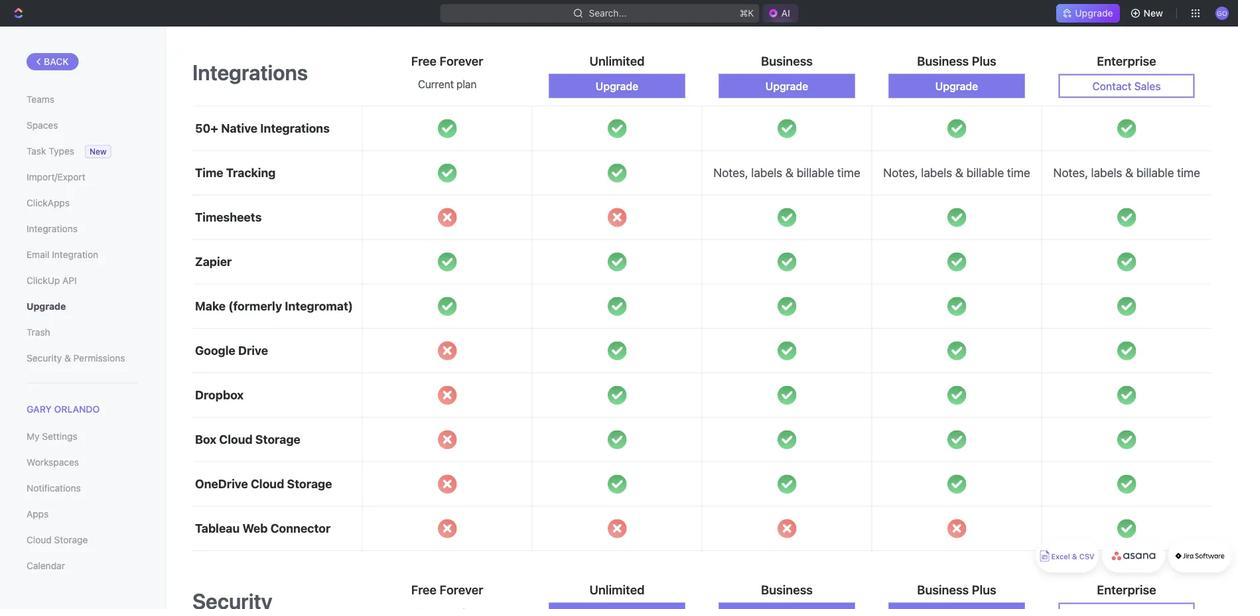 Task type: locate. For each thing, give the bounding box(es) containing it.
0 vertical spatial upgrade link
[[1057, 4, 1120, 23]]

integrations up native
[[193, 59, 308, 85]]

import/export
[[27, 172, 85, 183]]

integrations down the clickapps
[[27, 223, 78, 234]]

0 vertical spatial business plus
[[918, 53, 997, 68]]

contact sales
[[1093, 80, 1161, 92]]

1 horizontal spatial upgrade button
[[719, 74, 855, 98]]

check image
[[438, 119, 457, 138], [608, 119, 627, 138], [438, 164, 457, 182], [948, 208, 967, 227], [1118, 208, 1137, 227], [778, 252, 797, 271], [1118, 252, 1137, 271], [438, 297, 457, 316], [608, 297, 627, 316], [778, 297, 797, 316], [1118, 297, 1137, 316], [608, 341, 627, 360], [778, 341, 797, 360], [1118, 341, 1137, 360], [608, 386, 627, 405], [778, 386, 797, 405], [1118, 386, 1137, 405], [608, 430, 627, 449], [778, 430, 797, 449], [948, 430, 967, 449], [1118, 430, 1137, 449], [608, 475, 627, 494], [778, 475, 797, 494], [948, 475, 967, 494]]

1 upgrade button from the left
[[549, 74, 685, 98]]

0 horizontal spatial labels
[[752, 166, 783, 180]]

upgrade for unlimited
[[596, 80, 639, 92]]

import/export link
[[27, 166, 139, 189]]

0 vertical spatial plus
[[972, 53, 997, 68]]

1 vertical spatial new
[[90, 147, 107, 156]]

storage
[[255, 433, 301, 447], [287, 477, 332, 491], [54, 535, 88, 546]]

security & permissions
[[27, 353, 125, 364]]

upgrade link up trash link
[[27, 295, 139, 318]]

0 horizontal spatial new
[[90, 147, 107, 156]]

0 horizontal spatial time
[[838, 166, 861, 180]]

2 upgrade button from the left
[[719, 74, 855, 98]]

0 horizontal spatial notes, labels & billable time
[[714, 166, 861, 180]]

1 vertical spatial plus
[[972, 583, 997, 597]]

(formerly
[[228, 299, 282, 313]]

0 horizontal spatial upgrade button
[[549, 74, 685, 98]]

notes,
[[714, 166, 749, 180], [884, 166, 919, 180], [1054, 166, 1089, 180]]

2 horizontal spatial billable
[[1137, 166, 1175, 180]]

1 vertical spatial business plus
[[918, 583, 997, 597]]

close image
[[438, 208, 457, 227], [608, 208, 627, 227], [438, 475, 457, 494], [608, 519, 627, 538], [948, 519, 967, 538]]

1 horizontal spatial billable
[[967, 166, 1004, 180]]

business plus
[[918, 53, 997, 68], [918, 583, 997, 597]]

upgrade link
[[1057, 4, 1120, 23], [27, 295, 139, 318]]

1 vertical spatial enterprise
[[1097, 583, 1157, 597]]

storage up connector
[[287, 477, 332, 491]]

1 horizontal spatial new
[[1144, 8, 1164, 19]]

1 vertical spatial unlimited
[[590, 583, 645, 597]]

free forever
[[411, 53, 483, 68], [411, 583, 483, 597]]

1 plus from the top
[[972, 53, 997, 68]]

storage down "apps" link
[[54, 535, 88, 546]]

2 unlimited from the top
[[590, 583, 645, 597]]

security
[[27, 353, 62, 364]]

apps link
[[27, 503, 139, 526]]

&
[[786, 166, 794, 180], [956, 166, 964, 180], [1126, 166, 1134, 180], [64, 353, 71, 364], [1073, 553, 1078, 561]]

0 horizontal spatial upgrade link
[[27, 295, 139, 318]]

2 horizontal spatial notes, labels & billable time
[[1054, 166, 1201, 180]]

settings
[[42, 431, 77, 442]]

excel
[[1052, 553, 1071, 561]]

time
[[838, 166, 861, 180], [1007, 166, 1031, 180], [1178, 166, 1201, 180]]

1 billable from the left
[[797, 166, 835, 180]]

cloud right box
[[219, 433, 253, 447]]

1 vertical spatial storage
[[287, 477, 332, 491]]

plus
[[972, 53, 997, 68], [972, 583, 997, 597]]

0 vertical spatial forever
[[440, 53, 483, 68]]

3 upgrade button from the left
[[889, 74, 1025, 98]]

integrations
[[193, 59, 308, 85], [260, 121, 330, 135], [27, 223, 78, 234]]

2 horizontal spatial notes,
[[1054, 166, 1089, 180]]

close image
[[438, 341, 457, 360], [438, 386, 457, 405], [438, 430, 457, 449], [438, 519, 457, 538], [778, 519, 797, 538]]

ai
[[781, 8, 790, 19]]

cloud storage link
[[27, 529, 139, 552]]

1 enterprise from the top
[[1097, 53, 1157, 68]]

50+
[[195, 121, 218, 135]]

go button
[[1212, 3, 1233, 24]]

1 vertical spatial forever
[[440, 583, 483, 597]]

time tracking
[[195, 166, 276, 180]]

0 vertical spatial storage
[[255, 433, 301, 447]]

2 vertical spatial storage
[[54, 535, 88, 546]]

storage for onedrive cloud storage
[[287, 477, 332, 491]]

notes, labels & billable time
[[714, 166, 861, 180], [884, 166, 1031, 180], [1054, 166, 1201, 180]]

excel & csv
[[1052, 553, 1095, 561]]

0 vertical spatial integrations
[[193, 59, 308, 85]]

0 vertical spatial free forever
[[411, 53, 483, 68]]

orlando
[[54, 404, 100, 415]]

1 vertical spatial free forever
[[411, 583, 483, 597]]

storage up onedrive cloud storage
[[255, 433, 301, 447]]

types
[[49, 146, 74, 157]]

check image
[[778, 119, 797, 138], [948, 119, 967, 138], [1118, 119, 1137, 138], [608, 164, 627, 182], [778, 208, 797, 227], [438, 252, 457, 271], [608, 252, 627, 271], [948, 252, 967, 271], [948, 297, 967, 316], [948, 341, 967, 360], [948, 386, 967, 405], [1118, 475, 1137, 494], [1118, 519, 1137, 538]]

connector
[[271, 521, 331, 536]]

upgrade button
[[549, 74, 685, 98], [719, 74, 855, 98], [889, 74, 1025, 98]]

excel & csv link
[[1036, 540, 1099, 573]]

free
[[411, 53, 437, 68], [411, 583, 437, 597]]

billable
[[797, 166, 835, 180], [967, 166, 1004, 180], [1137, 166, 1175, 180]]

labels
[[752, 166, 783, 180], [922, 166, 953, 180], [1092, 166, 1123, 180]]

0 vertical spatial free
[[411, 53, 437, 68]]

2 billable from the left
[[967, 166, 1004, 180]]

0 horizontal spatial notes,
[[714, 166, 749, 180]]

1 business plus from the top
[[918, 53, 997, 68]]

business
[[761, 53, 813, 68], [918, 53, 969, 68], [761, 583, 813, 597], [918, 583, 969, 597]]

tableau
[[195, 521, 240, 536]]

1 horizontal spatial notes, labels & billable time
[[884, 166, 1031, 180]]

1 horizontal spatial time
[[1007, 166, 1031, 180]]

trash link
[[27, 321, 139, 344]]

2 horizontal spatial labels
[[1092, 166, 1123, 180]]

1 vertical spatial free
[[411, 583, 437, 597]]

new inside button
[[1144, 8, 1164, 19]]

forever
[[440, 53, 483, 68], [440, 583, 483, 597]]

email integration link
[[27, 244, 139, 266]]

2 free from the top
[[411, 583, 437, 597]]

2 horizontal spatial upgrade button
[[889, 74, 1025, 98]]

gary orlando
[[27, 404, 100, 415]]

3 labels from the left
[[1092, 166, 1123, 180]]

onedrive
[[195, 477, 248, 491]]

0 horizontal spatial billable
[[797, 166, 835, 180]]

upgrade for business
[[766, 80, 809, 92]]

0 vertical spatial enterprise
[[1097, 53, 1157, 68]]

unlimited
[[590, 53, 645, 68], [590, 583, 645, 597]]

cloud for onedrive
[[251, 477, 284, 491]]

clickapps link
[[27, 192, 139, 214]]

1 vertical spatial upgrade link
[[27, 295, 139, 318]]

cloud
[[219, 433, 253, 447], [251, 477, 284, 491], [27, 535, 52, 546]]

my settings
[[27, 431, 77, 442]]

1 vertical spatial integrations
[[260, 121, 330, 135]]

0 vertical spatial new
[[1144, 8, 1164, 19]]

3 billable from the left
[[1137, 166, 1175, 180]]

2 horizontal spatial time
[[1178, 166, 1201, 180]]

back
[[44, 56, 69, 67]]

drive
[[238, 344, 268, 358]]

0 vertical spatial cloud
[[219, 433, 253, 447]]

close image for box cloud storage
[[438, 430, 457, 449]]

zapier
[[195, 255, 232, 269]]

clickup api
[[27, 275, 77, 286]]

clickup api link
[[27, 270, 139, 292]]

enterprise
[[1097, 53, 1157, 68], [1097, 583, 1157, 597]]

2 vertical spatial cloud
[[27, 535, 52, 546]]

1 horizontal spatial labels
[[922, 166, 953, 180]]

2 labels from the left
[[922, 166, 953, 180]]

2 vertical spatial integrations
[[27, 223, 78, 234]]

50+ native integrations
[[195, 121, 330, 135]]

1 vertical spatial cloud
[[251, 477, 284, 491]]

integrations right native
[[260, 121, 330, 135]]

upgrade for business plus
[[936, 80, 979, 92]]

upgrade link left new button at the right of the page
[[1057, 4, 1120, 23]]

cloud up tableau web connector
[[251, 477, 284, 491]]

new
[[1144, 8, 1164, 19], [90, 147, 107, 156]]

close image for dropbox
[[438, 386, 457, 405]]

cloud down apps
[[27, 535, 52, 546]]

1 horizontal spatial notes,
[[884, 166, 919, 180]]

0 vertical spatial unlimited
[[590, 53, 645, 68]]

teams
[[27, 94, 54, 105]]



Task type: describe. For each thing, give the bounding box(es) containing it.
api
[[62, 275, 77, 286]]

cloud storage
[[27, 535, 88, 546]]

gary
[[27, 404, 52, 415]]

task
[[27, 146, 46, 157]]

notifications link
[[27, 477, 139, 500]]

tableau web connector
[[195, 521, 331, 536]]

1 notes, from the left
[[714, 166, 749, 180]]

spaces link
[[27, 114, 139, 137]]

integromat)
[[285, 299, 353, 313]]

sales
[[1135, 80, 1161, 92]]

3 time from the left
[[1178, 166, 1201, 180]]

permissions
[[73, 353, 125, 364]]

integration
[[52, 249, 98, 260]]

close image for tableau web connector
[[438, 519, 457, 538]]

ai button
[[763, 4, 798, 23]]

workspaces link
[[27, 452, 139, 474]]

1 labels from the left
[[752, 166, 783, 180]]

timesheets
[[195, 210, 262, 224]]

integrations link
[[27, 218, 139, 240]]

task types
[[27, 146, 74, 157]]

1 time from the left
[[838, 166, 861, 180]]

2 notes, labels & billable time from the left
[[884, 166, 1031, 180]]

1 unlimited from the top
[[590, 53, 645, 68]]

1 notes, labels & billable time from the left
[[714, 166, 861, 180]]

search...
[[589, 8, 627, 19]]

trash
[[27, 327, 50, 338]]

google drive
[[195, 344, 268, 358]]

native
[[221, 121, 258, 135]]

box cloud storage
[[195, 433, 301, 447]]

clickapps
[[27, 197, 70, 208]]

contact sales button
[[1059, 74, 1195, 98]]

2 plus from the top
[[972, 583, 997, 597]]

current plan
[[418, 78, 477, 90]]

notifications
[[27, 483, 81, 494]]

spaces
[[27, 120, 58, 131]]

2 time from the left
[[1007, 166, 1031, 180]]

1 horizontal spatial upgrade link
[[1057, 4, 1120, 23]]

onedrive cloud storage
[[195, 477, 332, 491]]

calendar link
[[27, 555, 139, 578]]

time
[[195, 166, 223, 180]]

2 free forever from the top
[[411, 583, 483, 597]]

cloud for box
[[219, 433, 253, 447]]

2 forever from the top
[[440, 583, 483, 597]]

close image for google drive
[[438, 341, 457, 360]]

csv
[[1080, 553, 1095, 561]]

storage for box cloud storage
[[255, 433, 301, 447]]

apps
[[27, 509, 49, 520]]

box
[[195, 433, 216, 447]]

2 business plus from the top
[[918, 583, 997, 597]]

plan
[[457, 78, 477, 90]]

clickup
[[27, 275, 60, 286]]

make
[[195, 299, 226, 313]]

new button
[[1126, 3, 1172, 24]]

make (formerly integromat)
[[195, 299, 353, 313]]

1 forever from the top
[[440, 53, 483, 68]]

upgrade button for unlimited
[[549, 74, 685, 98]]

upgrade button for business plus
[[889, 74, 1025, 98]]

⌘k
[[740, 8, 754, 19]]

tracking
[[226, 166, 276, 180]]

teams link
[[27, 88, 139, 111]]

1 free from the top
[[411, 53, 437, 68]]

web
[[243, 521, 268, 536]]

google
[[195, 344, 236, 358]]

dropbox
[[195, 388, 244, 402]]

email
[[27, 249, 49, 260]]

3 notes, labels & billable time from the left
[[1054, 166, 1201, 180]]

current
[[418, 78, 454, 90]]

1 free forever from the top
[[411, 53, 483, 68]]

contact
[[1093, 80, 1132, 92]]

security & permissions link
[[27, 347, 139, 370]]

calendar
[[27, 561, 65, 572]]

back link
[[27, 53, 79, 70]]

2 notes, from the left
[[884, 166, 919, 180]]

my
[[27, 431, 40, 442]]

upgrade button for business
[[719, 74, 855, 98]]

my settings link
[[27, 426, 139, 448]]

go
[[1218, 9, 1228, 17]]

2 enterprise from the top
[[1097, 583, 1157, 597]]

3 notes, from the left
[[1054, 166, 1089, 180]]

workspaces
[[27, 457, 79, 468]]

email integration
[[27, 249, 98, 260]]



Task type: vqa. For each thing, say whether or not it's contained in the screenshot.


